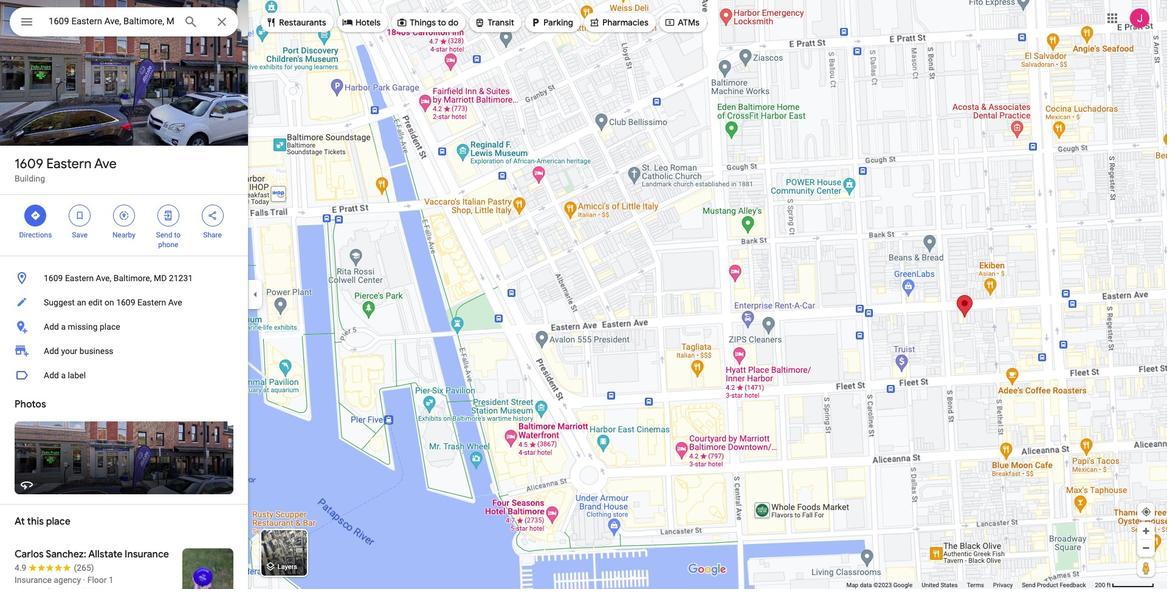 Task type: vqa. For each thing, say whether or not it's contained in the screenshot.
first a from the top
yes



Task type: locate. For each thing, give the bounding box(es) containing it.
building
[[15, 174, 45, 184]]

eastern for ave
[[46, 156, 91, 173]]

sanchez:
[[46, 549, 86, 561]]

feedback
[[1060, 582, 1086, 589]]

add
[[44, 322, 59, 332], [44, 347, 59, 356], [44, 371, 59, 381]]

to up 'phone'
[[174, 231, 181, 240]]

·
[[83, 576, 85, 585]]

0 horizontal spatial insurance
[[15, 576, 52, 585]]

add a label
[[44, 371, 86, 381]]

united
[[922, 582, 939, 589]]

insurance
[[125, 549, 169, 561], [15, 576, 52, 585]]

eastern up 
[[46, 156, 91, 173]]

2 vertical spatial add
[[44, 371, 59, 381]]

insurance down 4.9
[[15, 576, 52, 585]]

footer containing map data ©2023 google
[[847, 582, 1095, 590]]

add for add a label
[[44, 371, 59, 381]]

0 horizontal spatial send
[[156, 231, 172, 240]]

eastern inside 1609 eastern ave, baltimore, md 21231 button
[[65, 274, 94, 283]]

 search field
[[10, 7, 238, 39]]

carlos
[[15, 549, 44, 561]]

to
[[438, 17, 446, 28], [174, 231, 181, 240]]

to inside  things to do
[[438, 17, 446, 28]]

1 vertical spatial place
[[46, 516, 70, 528]]

2 add from the top
[[44, 347, 59, 356]]

place
[[100, 322, 120, 332], [46, 516, 70, 528]]

add for add your business
[[44, 347, 59, 356]]

eastern
[[46, 156, 91, 173], [65, 274, 94, 283], [137, 298, 166, 308]]

floor
[[87, 576, 107, 585]]

1 vertical spatial eastern
[[65, 274, 94, 283]]

ave inside 1609 eastern ave building
[[94, 156, 117, 173]]


[[30, 209, 41, 223]]

ave
[[94, 156, 117, 173], [168, 298, 182, 308]]


[[342, 16, 353, 29]]

0 vertical spatial add
[[44, 322, 59, 332]]

footer inside google maps "element"
[[847, 582, 1095, 590]]

0 horizontal spatial to
[[174, 231, 181, 240]]

zoom in image
[[1142, 527, 1151, 536]]

1609 up "suggest"
[[44, 274, 63, 283]]


[[207, 209, 218, 223]]

1 vertical spatial ave
[[168, 298, 182, 308]]

terms
[[967, 582, 984, 589]]

1609 inside 1609 eastern ave, baltimore, md 21231 button
[[44, 274, 63, 283]]

zoom out image
[[1142, 544, 1151, 553]]

1 horizontal spatial insurance
[[125, 549, 169, 561]]

1 horizontal spatial to
[[438, 17, 446, 28]]

to left do
[[438, 17, 446, 28]]

eastern for ave,
[[65, 274, 94, 283]]

none field inside 1609 eastern ave, baltimore, md 21231 field
[[49, 14, 174, 29]]

1609 for ave,
[[44, 274, 63, 283]]

1609 eastern ave main content
[[0, 0, 248, 590]]

phone
[[158, 241, 178, 249]]

1 vertical spatial to
[[174, 231, 181, 240]]

1 horizontal spatial 1609
[[44, 274, 63, 283]]

2 vertical spatial 1609
[[116, 298, 135, 308]]

add down "suggest"
[[44, 322, 59, 332]]

eastern left ave,
[[65, 274, 94, 283]]

1609 right on
[[116, 298, 135, 308]]

1609 eastern ave, baltimore, md 21231
[[44, 274, 193, 283]]

2 horizontal spatial 1609
[[116, 298, 135, 308]]

1609 up building
[[15, 156, 43, 173]]

 pharmacies
[[589, 16, 649, 29]]

privacy button
[[993, 582, 1013, 590]]

add inside 'link'
[[44, 347, 59, 356]]

add your business link
[[0, 339, 248, 364]]

a left label
[[61, 371, 66, 381]]

1 horizontal spatial ave
[[168, 298, 182, 308]]

actions for 1609 eastern ave region
[[0, 195, 248, 256]]

0 vertical spatial eastern
[[46, 156, 91, 173]]

eastern down "md"
[[137, 298, 166, 308]]

send to phone
[[156, 231, 181, 249]]

0 vertical spatial 1609
[[15, 156, 43, 173]]

21231
[[169, 274, 193, 283]]

business
[[80, 347, 113, 356]]

3 add from the top
[[44, 371, 59, 381]]

add a missing place
[[44, 322, 120, 332]]

1609
[[15, 156, 43, 173], [44, 274, 63, 283], [116, 298, 135, 308]]

send left product
[[1022, 582, 1036, 589]]

add left your
[[44, 347, 59, 356]]

send
[[156, 231, 172, 240], [1022, 582, 1036, 589]]

0 horizontal spatial 1609
[[15, 156, 43, 173]]

agency
[[54, 576, 81, 585]]

footer
[[847, 582, 1095, 590]]

google
[[894, 582, 913, 589]]

1 vertical spatial a
[[61, 371, 66, 381]]

collapse side panel image
[[249, 288, 262, 302]]

1609 inside suggest an edit on 1609 eastern ave button
[[116, 298, 135, 308]]

1609 inside 1609 eastern ave building
[[15, 156, 43, 173]]

add a missing place button
[[0, 315, 248, 339]]

0 vertical spatial send
[[156, 231, 172, 240]]

ft
[[1107, 582, 1111, 589]]


[[19, 13, 34, 30]]

your
[[61, 347, 77, 356]]

atms
[[678, 17, 700, 28]]

1 vertical spatial 1609
[[44, 274, 63, 283]]

label
[[68, 371, 86, 381]]

1 a from the top
[[61, 322, 66, 332]]

do
[[448, 17, 459, 28]]

a for label
[[61, 371, 66, 381]]

restaurants
[[279, 17, 326, 28]]

send inside button
[[1022, 582, 1036, 589]]

 button
[[10, 7, 44, 39]]

1 vertical spatial add
[[44, 347, 59, 356]]

1 add from the top
[[44, 322, 59, 332]]


[[396, 16, 407, 29]]

send up 'phone'
[[156, 231, 172, 240]]

a
[[61, 322, 66, 332], [61, 371, 66, 381]]

0 vertical spatial place
[[100, 322, 120, 332]]

1 vertical spatial send
[[1022, 582, 1036, 589]]


[[119, 209, 129, 223]]

2 vertical spatial eastern
[[137, 298, 166, 308]]

0 vertical spatial to
[[438, 17, 446, 28]]

1 horizontal spatial send
[[1022, 582, 1036, 589]]

0 horizontal spatial ave
[[94, 156, 117, 173]]

2 a from the top
[[61, 371, 66, 381]]


[[74, 209, 85, 223]]

0 vertical spatial ave
[[94, 156, 117, 173]]

1 vertical spatial insurance
[[15, 576, 52, 585]]

eastern inside 1609 eastern ave building
[[46, 156, 91, 173]]

None field
[[49, 14, 174, 29]]

insurance right 'allstate'
[[125, 549, 169, 561]]

to inside 'send to phone'
[[174, 231, 181, 240]]

0 vertical spatial insurance
[[125, 549, 169, 561]]

a left missing
[[61, 322, 66, 332]]

add left label
[[44, 371, 59, 381]]

 atms
[[664, 16, 700, 29]]

1 horizontal spatial place
[[100, 322, 120, 332]]

200 ft
[[1095, 582, 1111, 589]]

0 vertical spatial a
[[61, 322, 66, 332]]

place inside button
[[100, 322, 120, 332]]

data
[[860, 582, 872, 589]]

send inside 'send to phone'
[[156, 231, 172, 240]]

place down on
[[100, 322, 120, 332]]

(265)
[[74, 564, 94, 573]]

place right this
[[46, 516, 70, 528]]

at
[[15, 516, 25, 528]]



Task type: describe. For each thing, give the bounding box(es) containing it.
ave inside button
[[168, 298, 182, 308]]

united states
[[922, 582, 958, 589]]

hotels
[[355, 17, 381, 28]]


[[589, 16, 600, 29]]


[[266, 16, 277, 29]]


[[530, 16, 541, 29]]

1
[[109, 576, 114, 585]]

eastern inside suggest an edit on 1609 eastern ave button
[[137, 298, 166, 308]]

map data ©2023 google
[[847, 582, 913, 589]]

0 horizontal spatial place
[[46, 516, 70, 528]]

united states button
[[922, 582, 958, 590]]

 transit
[[474, 16, 514, 29]]

1609 eastern ave building
[[15, 156, 117, 184]]


[[163, 209, 174, 223]]

 hotels
[[342, 16, 381, 29]]

photos
[[15, 399, 46, 411]]

md
[[154, 274, 167, 283]]

4.9
[[15, 564, 26, 573]]

at this place
[[15, 516, 70, 528]]

ave,
[[96, 274, 111, 283]]

carlos sanchez: allstate insurance
[[15, 549, 169, 561]]

share
[[203, 231, 222, 240]]

1609 Eastern Ave, Baltimore, MD 21231 field
[[10, 7, 238, 36]]

show your location image
[[1141, 507, 1152, 518]]


[[474, 16, 485, 29]]

add for add a missing place
[[44, 322, 59, 332]]

baltimore,
[[114, 274, 152, 283]]

show street view coverage image
[[1138, 559, 1155, 578]]

allstate
[[88, 549, 122, 561]]

save
[[72, 231, 88, 240]]

send product feedback button
[[1022, 582, 1086, 590]]

suggest an edit on 1609 eastern ave button
[[0, 291, 248, 315]]

terms button
[[967, 582, 984, 590]]

send for send to phone
[[156, 231, 172, 240]]

send product feedback
[[1022, 582, 1086, 589]]

 parking
[[530, 16, 573, 29]]

add your business
[[44, 347, 113, 356]]

200
[[1095, 582, 1106, 589]]

send for send product feedback
[[1022, 582, 1036, 589]]

©2023
[[874, 582, 892, 589]]

 restaurants
[[266, 16, 326, 29]]

1609 for ave
[[15, 156, 43, 173]]

parking
[[544, 17, 573, 28]]

200 ft button
[[1095, 582, 1155, 589]]

this
[[27, 516, 44, 528]]

insurance agency · floor 1
[[15, 576, 114, 585]]

1609 eastern ave, baltimore, md 21231 button
[[0, 266, 248, 291]]

pharmacies
[[602, 17, 649, 28]]

google maps element
[[0, 0, 1167, 590]]

directions
[[19, 231, 52, 240]]

nearby
[[113, 231, 136, 240]]

4.9 stars 265 reviews image
[[15, 562, 94, 575]]

an
[[77, 298, 86, 308]]

suggest
[[44, 298, 75, 308]]


[[664, 16, 675, 29]]

add a label button
[[0, 364, 248, 388]]

google account: james peterson  
(james.peterson1902@gmail.com) image
[[1130, 8, 1150, 28]]

missing
[[68, 322, 98, 332]]

product
[[1037, 582, 1058, 589]]

map
[[847, 582, 859, 589]]

on
[[105, 298, 114, 308]]

edit
[[88, 298, 102, 308]]

 things to do
[[396, 16, 459, 29]]

things
[[410, 17, 436, 28]]

suggest an edit on 1609 eastern ave
[[44, 298, 182, 308]]

a for missing
[[61, 322, 66, 332]]

privacy
[[993, 582, 1013, 589]]

layers
[[278, 564, 297, 572]]

transit
[[488, 17, 514, 28]]

states
[[941, 582, 958, 589]]



